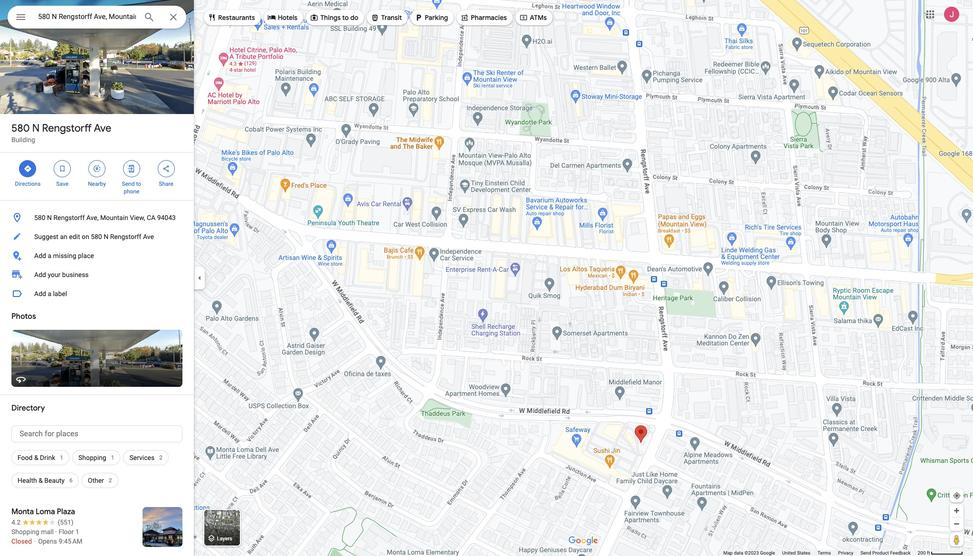 Task type: locate. For each thing, give the bounding box(es) containing it.
2 right the services
[[159, 455, 163, 461]]

loma
[[36, 507, 55, 517]]

580 n rengstorff ave main content
[[0, 0, 194, 556]]

rengstorff up the  on the top of page
[[42, 122, 92, 135]]

0 horizontal spatial ave
[[94, 122, 111, 135]]

united
[[783, 551, 797, 556]]

2 right other
[[109, 477, 112, 484]]

save
[[56, 181, 68, 187]]

2 horizontal spatial 1
[[111, 455, 114, 461]]

2 horizontal spatial 580
[[91, 233, 102, 241]]

shopping
[[78, 454, 106, 462], [11, 528, 39, 536]]

add left label
[[34, 290, 46, 298]]

on
[[82, 233, 89, 241]]

ave down ca
[[143, 233, 154, 241]]

& right 'health'
[[39, 477, 43, 485]]


[[520, 12, 528, 23]]

send to phone
[[122, 181, 141, 195]]

6
[[69, 477, 73, 484]]

1 horizontal spatial n
[[47, 214, 52, 222]]

2 vertical spatial rengstorff
[[110, 233, 141, 241]]

1 horizontal spatial ave
[[143, 233, 154, 241]]

1 up other 2
[[111, 455, 114, 461]]

& right food
[[34, 454, 38, 462]]

zoom in image
[[954, 507, 961, 515]]

0 horizontal spatial to
[[136, 181, 141, 187]]

to up phone
[[136, 181, 141, 187]]

send
[[122, 181, 135, 187], [861, 551, 872, 556]]

send left the product
[[861, 551, 872, 556]]

0 vertical spatial add
[[34, 252, 46, 260]]

building
[[11, 136, 35, 144]]

monta
[[11, 507, 34, 517]]


[[208, 12, 216, 23]]

beauty
[[44, 477, 65, 485]]

0 vertical spatial n
[[32, 122, 40, 135]]

0 vertical spatial rengstorff
[[42, 122, 92, 135]]

0 vertical spatial 2
[[159, 455, 163, 461]]

1 vertical spatial rengstorff
[[53, 214, 85, 222]]

footer inside google maps element
[[724, 550, 919, 556]]

ave
[[94, 122, 111, 135], [143, 233, 154, 241]]

privacy
[[839, 551, 854, 556]]

580 N Rengstorff Ave, Mountain View, CA 94035 field
[[8, 6, 186, 29]]

footer
[[724, 550, 919, 556]]

suggest an edit on 580 n rengstorff ave button
[[0, 227, 194, 246]]

transit
[[382, 13, 402, 22]]

n up building at the left of page
[[32, 122, 40, 135]]

⋅
[[34, 538, 36, 545]]

a for label
[[48, 290, 51, 298]]

view,
[[130, 214, 145, 222]]

n up suggest
[[47, 214, 52, 222]]

1 horizontal spatial 1
[[75, 528, 79, 536]]

0 vertical spatial 580
[[11, 122, 30, 135]]

0 horizontal spatial 2
[[109, 477, 112, 484]]

580 for ave
[[11, 122, 30, 135]]

things
[[321, 13, 341, 22]]

9:45 am
[[59, 538, 83, 545]]

none field inside '580 n rengstorff ave, mountain view, ca 94035' field
[[38, 11, 136, 22]]

ave,
[[86, 214, 99, 222]]

to left do
[[343, 13, 349, 22]]

1 vertical spatial a
[[48, 290, 51, 298]]

0 horizontal spatial 1
[[60, 455, 63, 461]]

rengstorff down the mountain
[[110, 233, 141, 241]]

add
[[34, 252, 46, 260], [34, 271, 46, 279], [34, 290, 46, 298]]

shopping inside shopping mall · floor 1 closed ⋅ opens 9:45 am
[[11, 528, 39, 536]]

a left missing
[[48, 252, 51, 260]]

2 inside other 2
[[109, 477, 112, 484]]

ave inside 580 n rengstorff ave building
[[94, 122, 111, 135]]

 pharmacies
[[461, 12, 507, 23]]

rengstorff inside 580 n rengstorff ave building
[[42, 122, 92, 135]]

send inside "button"
[[861, 551, 872, 556]]

2 a from the top
[[48, 290, 51, 298]]

0 vertical spatial &
[[34, 454, 38, 462]]

580 up building at the left of page
[[11, 122, 30, 135]]

None text field
[[11, 426, 183, 443]]

send for send product feedback
[[861, 551, 872, 556]]

add your business link
[[0, 265, 194, 284]]

1 right drink
[[60, 455, 63, 461]]

None field
[[38, 11, 136, 22]]

580 up suggest
[[34, 214, 45, 222]]


[[310, 12, 319, 23]]

3 add from the top
[[34, 290, 46, 298]]

1 horizontal spatial 580
[[34, 214, 45, 222]]

0 vertical spatial send
[[122, 181, 135, 187]]

2 for other
[[109, 477, 112, 484]]


[[268, 12, 276, 23]]

send up phone
[[122, 181, 135, 187]]

& for beauty
[[39, 477, 43, 485]]

services 2
[[130, 454, 163, 462]]

privacy button
[[839, 550, 854, 556]]

health
[[18, 477, 37, 485]]

n down 580 n rengstorff ave, mountain view, ca 94043
[[104, 233, 109, 241]]

add a missing place
[[34, 252, 94, 260]]

parking
[[425, 13, 448, 22]]

shopping up closed
[[11, 528, 39, 536]]

& for drink
[[34, 454, 38, 462]]

0 horizontal spatial 580
[[11, 122, 30, 135]]

580 n rengstorff ave, mountain view, ca 94043 button
[[0, 208, 194, 227]]

1 horizontal spatial send
[[861, 551, 872, 556]]

2 add from the top
[[34, 271, 46, 279]]

none text field inside 580 n rengstorff ave main content
[[11, 426, 183, 443]]

1 vertical spatial &
[[39, 477, 43, 485]]


[[15, 10, 27, 24]]

add for add your business
[[34, 271, 46, 279]]

1 vertical spatial to
[[136, 181, 141, 187]]

ave inside button
[[143, 233, 154, 241]]

1 right floor
[[75, 528, 79, 536]]


[[93, 164, 101, 174]]

2 vertical spatial n
[[104, 233, 109, 241]]

add a label
[[34, 290, 67, 298]]

add your business
[[34, 271, 89, 279]]

0 horizontal spatial send
[[122, 181, 135, 187]]

terms button
[[818, 550, 832, 556]]

directions
[[15, 181, 41, 187]]

n
[[32, 122, 40, 135], [47, 214, 52, 222], [104, 233, 109, 241]]

580 for ave,
[[34, 214, 45, 222]]

to inside the  things to do
[[343, 13, 349, 22]]

©2023
[[745, 551, 760, 556]]

200 ft
[[919, 551, 931, 556]]

0 vertical spatial to
[[343, 13, 349, 22]]

shopping for shopping 1
[[78, 454, 106, 462]]

1 vertical spatial 580
[[34, 214, 45, 222]]

send product feedback button
[[861, 550, 911, 556]]

0 vertical spatial shopping
[[78, 454, 106, 462]]

google maps element
[[0, 0, 974, 556]]

zoom out image
[[954, 521, 961, 528]]

1 vertical spatial ave
[[143, 233, 154, 241]]

n for ave
[[32, 122, 40, 135]]


[[162, 164, 171, 174]]

footer containing map data ©2023 google
[[724, 550, 919, 556]]

1 vertical spatial 2
[[109, 477, 112, 484]]

restaurants
[[218, 13, 255, 22]]

show your location image
[[954, 492, 962, 500]]

1 a from the top
[[48, 252, 51, 260]]

0 horizontal spatial &
[[34, 454, 38, 462]]

2 horizontal spatial n
[[104, 233, 109, 241]]

united states button
[[783, 550, 811, 556]]

map
[[724, 551, 733, 556]]

add left your
[[34, 271, 46, 279]]

0 vertical spatial ave
[[94, 122, 111, 135]]

drink
[[40, 454, 55, 462]]

shopping up other
[[78, 454, 106, 462]]

94043
[[157, 214, 176, 222]]

 transit
[[371, 12, 402, 23]]

2
[[159, 455, 163, 461], [109, 477, 112, 484]]

ave up 
[[94, 122, 111, 135]]

a left label
[[48, 290, 51, 298]]

actions for 580 n rengstorff ave region
[[0, 153, 194, 200]]

 search field
[[8, 6, 186, 30]]

a
[[48, 252, 51, 260], [48, 290, 51, 298]]

n inside 580 n rengstorff ave building
[[32, 122, 40, 135]]

2 inside services 2
[[159, 455, 163, 461]]

1 horizontal spatial 2
[[159, 455, 163, 461]]

1 horizontal spatial shopping
[[78, 454, 106, 462]]

1 horizontal spatial &
[[39, 477, 43, 485]]

0 horizontal spatial n
[[32, 122, 40, 135]]

suggest
[[34, 233, 58, 241]]


[[127, 164, 136, 174]]

0 horizontal spatial shopping
[[11, 528, 39, 536]]


[[371, 12, 380, 23]]

add down suggest
[[34, 252, 46, 260]]

rengstorff up an
[[53, 214, 85, 222]]

place
[[78, 252, 94, 260]]

1 inside food & drink 1
[[60, 455, 63, 461]]

0 vertical spatial a
[[48, 252, 51, 260]]

 button
[[8, 6, 34, 30]]

1 vertical spatial send
[[861, 551, 872, 556]]

580 inside 580 n rengstorff ave building
[[11, 122, 30, 135]]

rengstorff for ave,
[[53, 214, 85, 222]]

1 horizontal spatial to
[[343, 13, 349, 22]]

1 add from the top
[[34, 252, 46, 260]]

1
[[60, 455, 63, 461], [111, 455, 114, 461], [75, 528, 79, 536]]

1 vertical spatial add
[[34, 271, 46, 279]]

1 vertical spatial shopping
[[11, 528, 39, 536]]

send inside 'send to phone'
[[122, 181, 135, 187]]

1 vertical spatial n
[[47, 214, 52, 222]]

2 vertical spatial add
[[34, 290, 46, 298]]

580 right on
[[91, 233, 102, 241]]

closed
[[11, 538, 32, 545]]



Task type: describe. For each thing, give the bounding box(es) containing it.
(551)
[[58, 519, 74, 526]]

1 inside shopping mall · floor 1 closed ⋅ opens 9:45 am
[[75, 528, 79, 536]]

show street view coverage image
[[951, 533, 964, 547]]

·
[[55, 528, 57, 536]]

your
[[48, 271, 61, 279]]

an
[[60, 233, 67, 241]]

shopping 1
[[78, 454, 114, 462]]

mountain
[[100, 214, 128, 222]]

food & drink 1
[[18, 454, 63, 462]]


[[461, 12, 469, 23]]

edit
[[69, 233, 80, 241]]

photos
[[11, 312, 36, 321]]

add a label button
[[0, 284, 194, 303]]

200 ft button
[[919, 551, 964, 556]]

580 n rengstorff ave building
[[11, 122, 111, 144]]

states
[[798, 551, 811, 556]]

missing
[[53, 252, 76, 260]]


[[415, 12, 423, 23]]

4.2
[[11, 519, 21, 526]]

to inside 'send to phone'
[[136, 181, 141, 187]]

united states
[[783, 551, 811, 556]]

health & beauty 6
[[18, 477, 73, 485]]

business
[[62, 271, 89, 279]]

google account: james peterson  
(james.peterson1902@gmail.com) image
[[945, 6, 960, 22]]

share
[[159, 181, 174, 187]]

collapse side panel image
[[195, 273, 205, 283]]

 parking
[[415, 12, 448, 23]]

ca
[[147, 214, 156, 222]]

add for add a label
[[34, 290, 46, 298]]

200
[[919, 551, 927, 556]]

map data ©2023 google
[[724, 551, 776, 556]]

google
[[761, 551, 776, 556]]

services
[[130, 454, 155, 462]]

feedback
[[891, 551, 911, 556]]

 hotels
[[268, 12, 298, 23]]

product
[[873, 551, 890, 556]]

plaza
[[57, 507, 75, 517]]

 things to do
[[310, 12, 359, 23]]

other
[[88, 477, 104, 485]]


[[58, 164, 67, 174]]

2 for services
[[159, 455, 163, 461]]

a for missing
[[48, 252, 51, 260]]


[[23, 164, 32, 174]]

n for ave,
[[47, 214, 52, 222]]

shopping mall · floor 1 closed ⋅ opens 9:45 am
[[11, 528, 83, 545]]

opens
[[38, 538, 57, 545]]

hotels
[[278, 13, 298, 22]]

mall
[[41, 528, 54, 536]]

other 2
[[88, 477, 112, 485]]

580 n rengstorff ave, mountain view, ca 94043
[[34, 214, 176, 222]]

ft
[[928, 551, 931, 556]]

 atms
[[520, 12, 547, 23]]

1 inside shopping 1
[[111, 455, 114, 461]]

pharmacies
[[471, 13, 507, 22]]

shopping for shopping mall · floor 1 closed ⋅ opens 9:45 am
[[11, 528, 39, 536]]

2 vertical spatial 580
[[91, 233, 102, 241]]

atms
[[530, 13, 547, 22]]

rengstorff for ave
[[42, 122, 92, 135]]

floor
[[59, 528, 74, 536]]

monta loma plaza
[[11, 507, 75, 517]]

do
[[351, 13, 359, 22]]

 restaurants
[[208, 12, 255, 23]]

send for send to phone
[[122, 181, 135, 187]]

add for add a missing place
[[34, 252, 46, 260]]

directory
[[11, 404, 45, 413]]

label
[[53, 290, 67, 298]]

phone
[[124, 188, 140, 195]]

food
[[18, 454, 33, 462]]

send product feedback
[[861, 551, 911, 556]]

layers
[[217, 536, 233, 542]]

data
[[735, 551, 744, 556]]

suggest an edit on 580 n rengstorff ave
[[34, 233, 154, 241]]

nearby
[[88, 181, 106, 187]]

4.2 stars 551 reviews image
[[11, 518, 74, 527]]

terms
[[818, 551, 832, 556]]



Task type: vqa. For each thing, say whether or not it's contained in the screenshot.


